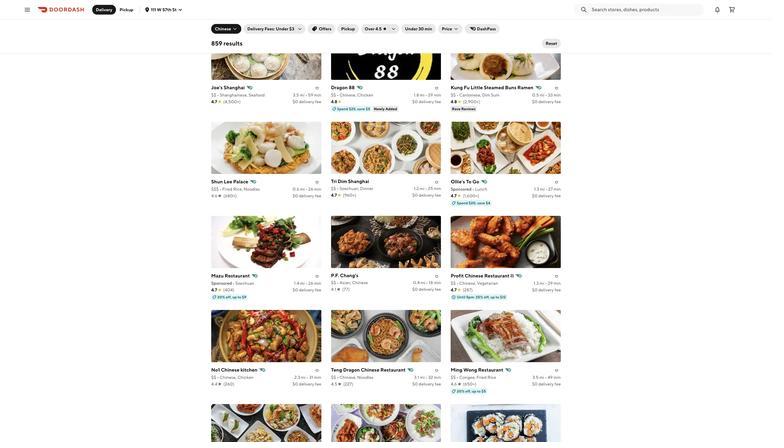 Task type: vqa. For each thing, say whether or not it's contained in the screenshot.
Afterglow
no



Task type: describe. For each thing, give the bounding box(es) containing it.
$$ • szechuan, dinner
[[331, 186, 373, 191]]

dinner
[[360, 186, 373, 191]]

min for ollie's to go
[[554, 187, 561, 191]]

1.8 mi • 29 min
[[414, 93, 441, 97]]

0.5
[[532, 93, 539, 97]]

delivery for delivery
[[96, 7, 112, 12]]

0 items, open order cart image
[[729, 6, 736, 13]]

teng
[[331, 367, 342, 373]]

to for ming wong restaurant
[[477, 389, 481, 393]]

fee for ming wong restaurant
[[555, 382, 561, 386]]

spend $25, save $5
[[337, 106, 370, 111]]

min for teng dragon chinese restaurant
[[434, 375, 441, 380]]

min inside button
[[425, 26, 432, 31]]

$​0 for profit chinese restaurant ii
[[532, 287, 538, 292]]

0.5 mi • 33 min
[[532, 93, 561, 97]]

1.3 mi • 29 min
[[534, 281, 561, 286]]

mi for teng dragon chinese restaurant
[[420, 375, 425, 380]]

$​0 for teng dragon chinese restaurant
[[412, 382, 418, 386]]

$$ up the 4.1
[[331, 280, 336, 285]]

25
[[428, 186, 433, 191]]

5pm:
[[466, 295, 475, 299]]

$4
[[486, 201, 491, 205]]

p.f. chang's
[[331, 273, 359, 278]]

$​0 delivery fee down the 1.2 mi • 25 min
[[412, 193, 441, 198]]

spend for spend $20, save $4
[[457, 201, 468, 205]]

$20,
[[469, 201, 477, 205]]

no1 chinese kitchen
[[211, 367, 258, 373]]

1.2 mi • 25 min
[[414, 186, 441, 191]]

$3
[[289, 26, 294, 31]]

0 vertical spatial dragon
[[331, 85, 348, 90]]

1.3 for profit chinese restaurant ii
[[534, 281, 539, 286]]

$​0 down 1.2
[[412, 193, 418, 198]]

delivery for dragon 88
[[419, 99, 434, 104]]

rice
[[488, 375, 496, 380]]

859 results
[[211, 40, 243, 47]]

fee for ollie's to go
[[555, 193, 561, 198]]

delivery button
[[92, 5, 116, 14]]

$​0 delivery fee for profit chinese restaurant ii
[[532, 287, 561, 292]]

chinese, for no1
[[220, 375, 237, 380]]

fee for mazu restaurant
[[315, 287, 321, 292]]

min for ming wong restaurant
[[554, 375, 561, 380]]

$$ • cantonese, dim sum
[[451, 93, 500, 97]]

delivery for teng dragon chinese restaurant
[[419, 382, 434, 386]]

mi for kung fu little steamed buns ramen
[[540, 93, 545, 97]]

1.3 mi • 27 min
[[534, 187, 561, 191]]

fees:
[[265, 26, 275, 31]]

0 vertical spatial noodles
[[244, 187, 260, 191]]

$$ • chinese, noodles
[[331, 375, 374, 380]]

0 horizontal spatial fried
[[222, 187, 232, 191]]

88
[[349, 85, 355, 90]]

price button
[[438, 24, 463, 34]]

$​0 delivery fee for ming wong restaurant
[[532, 382, 561, 386]]

859
[[211, 40, 222, 47]]

min for dragon 88
[[434, 93, 441, 97]]

fee for dragon 88
[[435, 99, 441, 104]]

spend for spend $25, save $5
[[337, 106, 348, 111]]

under 30 min
[[405, 26, 432, 31]]

$​0 delivery fee for dragon 88
[[412, 99, 441, 104]]

1.4 mi • 26 min
[[294, 281, 321, 286]]

dashpass button
[[465, 24, 500, 34]]

$​0 for joe's shanghai
[[293, 99, 298, 104]]

4.1
[[331, 287, 336, 292]]

3.1 mi • 32 min
[[414, 375, 441, 380]]

tri dim shanghai
[[331, 178, 369, 184]]

$​0 delivery fee for teng dragon chinese restaurant
[[412, 382, 441, 386]]

$9
[[242, 295, 247, 299]]

$​0 for shun lee palace
[[293, 193, 298, 198]]

min for kung fu little steamed buns ramen
[[554, 93, 561, 97]]

4.8 for (2,900+)
[[451, 99, 457, 104]]

$$ • chinese, vegetarian
[[451, 281, 498, 286]]

$12
[[500, 295, 506, 299]]

kung
[[451, 85, 463, 90]]

3.5 for joe's shanghai
[[293, 93, 299, 97]]

sponsored for ollie's
[[451, 187, 472, 191]]

$​0 for mazu restaurant
[[293, 287, 298, 292]]

(4,500+)
[[223, 99, 241, 104]]

$$$
[[211, 187, 219, 191]]

0.4 mi • 18 min
[[413, 280, 441, 285]]

33
[[548, 93, 553, 97]]

chinese up $$ • chinese, vegetarian
[[465, 273, 484, 279]]

dashpass
[[477, 26, 496, 31]]

0 vertical spatial pickup button
[[116, 5, 137, 14]]

20% off, up to $5
[[457, 389, 486, 393]]

mi for no1 chinese kitchen
[[301, 375, 306, 380]]

$​0 delivery fee down 0.4 mi • 18 min
[[412, 287, 441, 292]]

(2,900+)
[[463, 99, 480, 104]]

25%
[[476, 295, 483, 299]]

mi for shun lee palace
[[300, 187, 305, 191]]

$​0 for no1 chinese kitchen
[[293, 382, 298, 386]]

0 vertical spatial dim
[[482, 93, 490, 97]]

price
[[442, 26, 452, 31]]

$​0 delivery fee for kung fu little steamed buns ramen
[[532, 99, 561, 104]]

26 for shun lee palace
[[308, 187, 313, 191]]

results
[[224, 40, 243, 47]]

open menu image
[[24, 6, 31, 13]]

$​0 for ollie's to go
[[532, 193, 538, 198]]

delivery for no1 chinese kitchen
[[299, 382, 314, 386]]

under inside under 30 min button
[[405, 26, 418, 31]]

mi for ming wong restaurant
[[540, 375, 544, 380]]

w
[[157, 7, 162, 12]]

1 horizontal spatial fried
[[477, 375, 487, 380]]

$​0 delivery fee for shun lee palace
[[293, 193, 321, 198]]

joe's shanghai
[[211, 85, 245, 90]]

dragon 88
[[331, 85, 355, 90]]

min for shun lee palace
[[314, 187, 321, 191]]

111 w 57th st
[[151, 7, 177, 12]]

4.7 for joe's shanghai
[[211, 99, 217, 104]]

min for mazu restaurant
[[314, 281, 321, 286]]

3.5 for ming wong restaurant
[[533, 375, 539, 380]]

26 for mazu restaurant
[[308, 281, 313, 286]]

1 vertical spatial pickup button
[[338, 24, 359, 34]]

111 w 57th st button
[[145, 7, 183, 12]]

min for profit chinese restaurant ii
[[554, 281, 561, 286]]

teng dragon chinese restaurant
[[331, 367, 406, 373]]

$25,
[[349, 106, 357, 111]]

to for mazu restaurant
[[238, 295, 241, 299]]

0 vertical spatial shanghai
[[224, 85, 245, 90]]

up for restaurant
[[232, 295, 237, 299]]

4.6 for shun lee palace
[[211, 193, 217, 198]]

cantonese,
[[459, 93, 481, 97]]

reviews
[[462, 106, 476, 111]]

newly
[[374, 106, 385, 111]]

18
[[429, 280, 433, 285]]

buns
[[505, 85, 517, 90]]

4.7 for mazu restaurant
[[211, 287, 217, 292]]

chicken for 88
[[357, 93, 374, 97]]

1 under from the left
[[276, 26, 288, 31]]

4.7 for ollie's to go
[[451, 193, 457, 198]]

profit chinese restaurant ii
[[451, 273, 514, 279]]

fee for kung fu little steamed buns ramen
[[555, 99, 561, 104]]

notification bell image
[[714, 6, 721, 13]]

chinese, for dragon
[[340, 93, 357, 97]]

0 horizontal spatial $5
[[366, 106, 370, 111]]

mazu
[[211, 273, 224, 279]]

ramen
[[518, 85, 534, 90]]

(260)
[[224, 382, 234, 386]]

added
[[386, 106, 397, 111]]

2 horizontal spatial up
[[491, 295, 495, 299]]

fee for joe's shanghai
[[315, 99, 321, 104]]

(77)
[[342, 287, 350, 292]]

(960+)
[[343, 193, 356, 198]]

rave
[[452, 106, 461, 111]]

4.6 for ming wong restaurant
[[451, 382, 457, 386]]

pickup for the top pickup button
[[120, 7, 133, 12]]

1 vertical spatial noodles
[[357, 375, 374, 380]]

chinese inside button
[[215, 26, 231, 31]]

offers button
[[308, 24, 335, 34]]

delivery for mazu restaurant
[[299, 287, 314, 292]]

4.7 down tri
[[331, 193, 337, 198]]

until 5pm: 25% off, up to $12
[[457, 295, 506, 299]]

20% for ming
[[457, 389, 465, 393]]

mi for ollie's to go
[[540, 187, 545, 191]]

4.8 for $​0 delivery fee
[[331, 99, 337, 104]]

sponsored • lunch
[[451, 187, 487, 191]]

(1,600+)
[[463, 193, 479, 198]]

$$ • congee, fried rice
[[451, 375, 496, 380]]



Task type: locate. For each thing, give the bounding box(es) containing it.
delivery down 1.3 mi • 29 min
[[539, 287, 554, 292]]

0 vertical spatial 4.6
[[211, 193, 217, 198]]

1 vertical spatial pickup
[[341, 26, 355, 31]]

save for $20,
[[478, 201, 485, 205]]

off, for restaurant
[[226, 295, 232, 299]]

$​0 for dragon 88
[[412, 99, 418, 104]]

4.7 for profit chinese restaurant ii
[[451, 287, 457, 292]]

0 vertical spatial chicken
[[357, 93, 374, 97]]

1 horizontal spatial to
[[477, 389, 481, 393]]

20% down (650+)
[[457, 389, 465, 393]]

delivery for delivery fees: under $3
[[247, 26, 264, 31]]

26 right 1.4
[[308, 281, 313, 286]]

$​0 delivery fee down 1.3 mi • 29 min
[[532, 287, 561, 292]]

4.4
[[211, 382, 217, 386]]

1 vertical spatial 4.6
[[451, 382, 457, 386]]

4.5
[[376, 26, 382, 31], [331, 382, 337, 386]]

0 horizontal spatial chicken
[[238, 375, 254, 380]]

pickup for bottom pickup button
[[341, 26, 355, 31]]

mi for profit chinese restaurant ii
[[540, 281, 545, 286]]

$$
[[211, 93, 216, 97], [331, 93, 336, 97], [451, 93, 456, 97], [331, 186, 336, 191], [331, 280, 336, 285], [451, 281, 456, 286], [211, 375, 216, 380], [331, 375, 336, 380], [451, 375, 456, 380]]

0 horizontal spatial pickup
[[120, 7, 133, 12]]

rave reviews
[[452, 106, 476, 111]]

$​0 down 3.5 mi • 59 min
[[293, 99, 298, 104]]

delivery
[[299, 99, 314, 104], [419, 99, 434, 104], [539, 99, 554, 104], [419, 193, 434, 198], [299, 193, 314, 198], [539, 193, 554, 198], [419, 287, 434, 292], [299, 287, 314, 292], [539, 287, 554, 292], [299, 382, 314, 386], [419, 382, 434, 386], [539, 382, 554, 386]]

0 horizontal spatial 4.8
[[331, 99, 337, 104]]

2 horizontal spatial off,
[[484, 295, 490, 299]]

$​0 delivery fee for mazu restaurant
[[293, 287, 321, 292]]

sponsored for mazu
[[211, 281, 232, 286]]

1 horizontal spatial pickup button
[[338, 24, 359, 34]]

0 vertical spatial fried
[[222, 187, 232, 191]]

4.7 left (287) on the bottom right of the page
[[451, 287, 457, 292]]

0 vertical spatial 26
[[308, 187, 313, 191]]

0 horizontal spatial 29
[[428, 93, 433, 97]]

$​0 down 3.5 mi • 49 min at the right of the page
[[532, 382, 538, 386]]

save right $25, in the top left of the page
[[357, 106, 365, 111]]

min for no1 chinese kitchen
[[314, 375, 321, 380]]

newly added
[[374, 106, 397, 111]]

1.2
[[414, 186, 419, 191]]

$$ down 'dragon 88'
[[331, 93, 336, 97]]

(287)
[[463, 287, 473, 292]]

0 horizontal spatial sponsored
[[211, 281, 232, 286]]

3.5 left 59
[[293, 93, 299, 97]]

1 horizontal spatial off,
[[466, 389, 471, 393]]

$$ for teng dragon chinese restaurant
[[331, 375, 336, 380]]

$​0 for ming wong restaurant
[[532, 382, 538, 386]]

26 right "0.6"
[[308, 187, 313, 191]]

$​0 delivery fee down the 0.6 mi • 26 min
[[293, 193, 321, 198]]

1 horizontal spatial pickup
[[341, 26, 355, 31]]

4.6
[[211, 193, 217, 198], [451, 382, 457, 386]]

0 horizontal spatial save
[[357, 106, 365, 111]]

0 horizontal spatial spend
[[337, 106, 348, 111]]

sponsored • szechuan
[[211, 281, 254, 286]]

1 vertical spatial chicken
[[238, 375, 254, 380]]

2 under from the left
[[405, 26, 418, 31]]

delivery down 3.5 mi • 49 min at the right of the page
[[539, 382, 554, 386]]

1 horizontal spatial sponsored
[[451, 187, 472, 191]]

chicken up spend $25, save $5
[[357, 93, 374, 97]]

4.5 left the (227) on the bottom of page
[[331, 382, 337, 386]]

$5 left newly
[[366, 106, 370, 111]]

$​0 down 1.4
[[293, 287, 298, 292]]

chinese, up the (227) on the bottom of page
[[340, 375, 357, 380]]

up down (404)
[[232, 295, 237, 299]]

st
[[172, 7, 177, 12]]

$​0 down 0.5
[[532, 99, 538, 104]]

pickup right delivery button
[[120, 7, 133, 12]]

1 vertical spatial 29
[[548, 281, 553, 286]]

delivery
[[96, 7, 112, 12], [247, 26, 264, 31]]

fee down 1.3 mi • 29 min
[[555, 287, 561, 292]]

0 horizontal spatial 20%
[[217, 295, 225, 299]]

to down $$ • congee, fried rice
[[477, 389, 481, 393]]

0 vertical spatial 1.3
[[534, 187, 539, 191]]

$$ up 4.4
[[211, 375, 216, 380]]

min for joe's shanghai
[[314, 93, 321, 97]]

delivery down the 1.4 mi • 26 min
[[299, 287, 314, 292]]

mi for mazu restaurant
[[300, 281, 305, 286]]

$​0 delivery fee for ollie's to go
[[532, 193, 561, 198]]

off, for wong
[[466, 389, 471, 393]]

szechuan
[[236, 281, 254, 286]]

$​0 down 1.3 mi • 29 min
[[532, 287, 538, 292]]

delivery for ollie's to go
[[539, 193, 554, 198]]

0 horizontal spatial 3.5
[[293, 93, 299, 97]]

fee down 0.5 mi • 33 min on the right top of the page
[[555, 99, 561, 104]]

fu
[[464, 85, 470, 90]]

0 horizontal spatial up
[[232, 295, 237, 299]]

pickup button left the 111
[[116, 5, 137, 14]]

fee for no1 chinese kitchen
[[315, 382, 321, 386]]

20% down (404)
[[217, 295, 225, 299]]

chinese up (260)
[[221, 367, 240, 373]]

1 horizontal spatial shanghai
[[348, 178, 369, 184]]

$$ • shanghainese, seafood
[[211, 93, 265, 97]]

1.3 for ollie's to go
[[534, 187, 539, 191]]

fee down the "1.3 mi • 27 min"
[[555, 193, 561, 198]]

20% off, up to $9
[[217, 295, 247, 299]]

$$ • chinese, chicken up (260)
[[211, 375, 254, 380]]

szechuan,
[[340, 186, 360, 191]]

0 vertical spatial delivery
[[96, 7, 112, 12]]

4.6 down $$$
[[211, 193, 217, 198]]

spend
[[337, 106, 348, 111], [457, 201, 468, 205]]

$​0 delivery fee for no1 chinese kitchen
[[293, 382, 321, 386]]

4.5 inside over 4.5 button
[[376, 26, 382, 31]]

0.4
[[413, 280, 420, 285]]

reset button
[[542, 39, 561, 48]]

$​0 down "0.6"
[[293, 193, 298, 198]]

$$ down the joe's
[[211, 93, 216, 97]]

1 26 from the top
[[308, 187, 313, 191]]

0 vertical spatial 29
[[428, 93, 433, 97]]

fee down 2.3 mi • 31 min
[[315, 382, 321, 386]]

delivery fees: under $3
[[247, 26, 294, 31]]

0 vertical spatial 4.5
[[376, 26, 382, 31]]

$​0 delivery fee
[[293, 99, 321, 104], [412, 99, 441, 104], [532, 99, 561, 104], [412, 193, 441, 198], [293, 193, 321, 198], [532, 193, 561, 198], [412, 287, 441, 292], [293, 287, 321, 292], [532, 287, 561, 292], [293, 382, 321, 386], [412, 382, 441, 386], [532, 382, 561, 386]]

delivery for kung fu little steamed buns ramen
[[539, 99, 554, 104]]

0 horizontal spatial to
[[238, 295, 241, 299]]

$$ • asian, chinese
[[331, 280, 368, 285]]

lunch
[[475, 187, 487, 191]]

delivery for ming wong restaurant
[[539, 382, 554, 386]]

lee
[[224, 179, 232, 184]]

delivery down 2.3 mi • 31 min
[[299, 382, 314, 386]]

$​0 down the "1.3 mi • 27 min"
[[532, 193, 538, 198]]

$$ • chinese, chicken down 88
[[331, 93, 374, 97]]

go
[[473, 179, 479, 184]]

57th
[[162, 7, 172, 12]]

up for wong
[[472, 389, 477, 393]]

under left '$3'
[[276, 26, 288, 31]]

sponsored down ollie's
[[451, 187, 472, 191]]

Store search: begin typing to search for stores available on DoorDash text field
[[592, 6, 701, 13]]

shanghai up $$ • szechuan, dinner
[[348, 178, 369, 184]]

$$ • chinese, chicken for chinese
[[211, 375, 254, 380]]

0 horizontal spatial $$ • chinese, chicken
[[211, 375, 254, 380]]

$​0 for kung fu little steamed buns ramen
[[532, 99, 538, 104]]

chinese down chang's
[[352, 280, 368, 285]]

$$ down tri
[[331, 186, 336, 191]]

1 4.8 from the left
[[331, 99, 337, 104]]

mi for joe's shanghai
[[300, 93, 305, 97]]

1 horizontal spatial 20%
[[457, 389, 465, 393]]

$​0 delivery fee down 3.5 mi • 49 min at the right of the page
[[532, 382, 561, 386]]

off,
[[226, 295, 232, 299], [484, 295, 490, 299], [466, 389, 471, 393]]

save left $4 on the top right of the page
[[478, 201, 485, 205]]

shanghai up 'shanghainese,'
[[224, 85, 245, 90]]

save
[[357, 106, 365, 111], [478, 201, 485, 205]]

0 horizontal spatial pickup button
[[116, 5, 137, 14]]

$$ for no1 chinese kitchen
[[211, 375, 216, 380]]

off, down (650+)
[[466, 389, 471, 393]]

ming wong restaurant
[[451, 367, 504, 373]]

fee for profit chinese restaurant ii
[[555, 287, 561, 292]]

$$ down kung
[[451, 93, 456, 97]]

fee down the 1.2 mi • 25 min
[[435, 193, 441, 198]]

fee down 1.8 mi • 29 min at the right of page
[[435, 99, 441, 104]]

1 horizontal spatial 29
[[548, 281, 553, 286]]

fried
[[222, 187, 232, 191], [477, 375, 487, 380]]

(404)
[[223, 287, 234, 292]]

$$ for joe's shanghai
[[211, 93, 216, 97]]

1 vertical spatial dragon
[[343, 367, 360, 373]]

chinese, up (260)
[[220, 375, 237, 380]]

pickup
[[120, 7, 133, 12], [341, 26, 355, 31]]

save for $25,
[[357, 106, 365, 111]]

3.5 left 49
[[533, 375, 539, 380]]

delivery for joe's shanghai
[[299, 99, 314, 104]]

1 horizontal spatial spend
[[457, 201, 468, 205]]

0 horizontal spatial dim
[[338, 178, 347, 184]]

chinese up $$ • chinese, noodles
[[361, 367, 380, 373]]

4.7 down ollie's
[[451, 193, 457, 198]]

0 horizontal spatial 4.5
[[331, 382, 337, 386]]

0 vertical spatial 3.5
[[293, 93, 299, 97]]

tri
[[331, 178, 337, 184]]

$$ • chinese, chicken
[[331, 93, 374, 97], [211, 375, 254, 380]]

4.7 down the mazu
[[211, 287, 217, 292]]

$​0 down 0.4
[[412, 287, 418, 292]]

to left the $9
[[238, 295, 241, 299]]

fee down 0.4 mi • 18 min
[[435, 287, 441, 292]]

1 vertical spatial spend
[[457, 201, 468, 205]]

0 vertical spatial spend
[[337, 106, 348, 111]]

up
[[232, 295, 237, 299], [491, 295, 495, 299], [472, 389, 477, 393]]

fee down 3.5 mi • 49 min at the right of the page
[[555, 382, 561, 386]]

delivery down 0.5 mi • 33 min on the right top of the page
[[539, 99, 554, 104]]

$$ for kung fu little steamed buns ramen
[[451, 93, 456, 97]]

fee
[[315, 99, 321, 104], [435, 99, 441, 104], [555, 99, 561, 104], [435, 193, 441, 198], [315, 193, 321, 198], [555, 193, 561, 198], [435, 287, 441, 292], [315, 287, 321, 292], [555, 287, 561, 292], [315, 382, 321, 386], [435, 382, 441, 386], [555, 382, 561, 386]]

1.4
[[294, 281, 299, 286]]

1 vertical spatial 26
[[308, 281, 313, 286]]

1 vertical spatial dim
[[338, 178, 347, 184]]

0 horizontal spatial delivery
[[96, 7, 112, 12]]

dim right tri
[[338, 178, 347, 184]]

1 horizontal spatial up
[[472, 389, 477, 393]]

noodles
[[244, 187, 260, 191], [357, 375, 374, 380]]

chinese, for profit
[[459, 281, 476, 286]]

$​0 delivery fee down 2.3 mi • 31 min
[[293, 382, 321, 386]]

1 horizontal spatial 4.8
[[451, 99, 457, 104]]

26
[[308, 187, 313, 191], [308, 281, 313, 286]]

1 horizontal spatial delivery
[[247, 26, 264, 31]]

delivery inside button
[[96, 7, 112, 12]]

1 vertical spatial $5
[[482, 389, 486, 393]]

27
[[548, 187, 553, 191]]

1 horizontal spatial save
[[478, 201, 485, 205]]

2 4.8 from the left
[[451, 99, 457, 104]]

seafood
[[249, 93, 265, 97]]

delivery for profit chinese restaurant ii
[[539, 287, 554, 292]]

1 horizontal spatial $$ • chinese, chicken
[[331, 93, 374, 97]]

0 horizontal spatial noodles
[[244, 187, 260, 191]]

mi
[[300, 93, 305, 97], [420, 93, 425, 97], [540, 93, 545, 97], [420, 186, 425, 191], [300, 187, 305, 191], [540, 187, 545, 191], [421, 280, 426, 285], [300, 281, 305, 286], [540, 281, 545, 286], [301, 375, 306, 380], [420, 375, 425, 380], [540, 375, 544, 380]]

to left $12
[[496, 295, 499, 299]]

$5
[[366, 106, 370, 111], [482, 389, 486, 393]]

delivery down the 1.2 mi • 25 min
[[419, 193, 434, 198]]

$​0 down 1.8
[[412, 99, 418, 104]]

to
[[466, 179, 472, 184]]

29 for dragon 88
[[428, 93, 433, 97]]

1 vertical spatial save
[[478, 201, 485, 205]]

under left 30
[[405, 26, 418, 31]]

$$ down teng
[[331, 375, 336, 380]]

$​0 delivery fee for joe's shanghai
[[293, 99, 321, 104]]

2.3
[[294, 375, 300, 380]]

$$ for ming wong restaurant
[[451, 375, 456, 380]]

noodles down the palace
[[244, 187, 260, 191]]

1 vertical spatial 1.3
[[534, 281, 539, 286]]

fee for teng dragon chinese restaurant
[[435, 382, 441, 386]]

chicken
[[357, 93, 374, 97], [238, 375, 254, 380]]

1 vertical spatial fried
[[477, 375, 487, 380]]

chinese, for teng
[[340, 375, 357, 380]]

fee down "3.1 mi • 32 min" on the right of the page
[[435, 382, 441, 386]]

30
[[419, 26, 424, 31]]

1 vertical spatial shanghai
[[348, 178, 369, 184]]

congee,
[[459, 375, 476, 380]]

fried up (680+)
[[222, 187, 232, 191]]

chicken for chinese
[[238, 375, 254, 380]]

0 horizontal spatial under
[[276, 26, 288, 31]]

1 vertical spatial sponsored
[[211, 281, 232, 286]]

1 vertical spatial 4.5
[[331, 382, 337, 386]]

mazu restaurant
[[211, 273, 250, 279]]

20% for mazu
[[217, 295, 225, 299]]

0 vertical spatial 20%
[[217, 295, 225, 299]]

delivery down 1.8 mi • 29 min at the right of page
[[419, 99, 434, 104]]

$​0 delivery fee down the 1.4 mi • 26 min
[[293, 287, 321, 292]]

spend left $25, in the top left of the page
[[337, 106, 348, 111]]

fee down the 0.6 mi • 26 min
[[315, 193, 321, 198]]

rice,
[[233, 187, 243, 191]]

delivery down 3.5 mi • 59 min
[[299, 99, 314, 104]]

$$ • chinese, chicken for 88
[[331, 93, 374, 97]]

chinese up 859 results
[[215, 26, 231, 31]]

fried down ming wong restaurant on the right of the page
[[477, 375, 487, 380]]

49
[[548, 375, 553, 380]]

spend $20, save $4
[[457, 201, 491, 205]]

0 vertical spatial pickup
[[120, 7, 133, 12]]

delivery down the "1.3 mi • 27 min"
[[539, 193, 554, 198]]

chicken down kitchen on the left
[[238, 375, 254, 380]]

joe's
[[211, 85, 223, 90]]

delivery down "3.1 mi • 32 min" on the right of the page
[[419, 382, 434, 386]]

kitchen
[[241, 367, 258, 373]]

over 4.5 button
[[361, 24, 399, 34]]

chinese, up (287) on the bottom right of the page
[[459, 281, 476, 286]]

chang's
[[340, 273, 359, 278]]

p.f.
[[331, 273, 339, 278]]

1 vertical spatial delivery
[[247, 26, 264, 31]]

fee down the 1.4 mi • 26 min
[[315, 287, 321, 292]]

fee down 3.5 mi • 59 min
[[315, 99, 321, 104]]

29
[[428, 93, 433, 97], [548, 281, 553, 286]]

noodles down teng dragon chinese restaurant
[[357, 375, 374, 380]]

$​0 delivery fee down "3.1 mi • 32 min" on the right of the page
[[412, 382, 441, 386]]

ming
[[451, 367, 463, 373]]

mi for dragon 88
[[420, 93, 425, 97]]

under 30 min button
[[402, 24, 436, 34]]

up down (650+)
[[472, 389, 477, 393]]

shanghai
[[224, 85, 245, 90], [348, 178, 369, 184]]

$​0 delivery fee down 3.5 mi • 59 min
[[293, 99, 321, 104]]

0 vertical spatial $$ • chinese, chicken
[[331, 93, 374, 97]]

0 horizontal spatial off,
[[226, 295, 232, 299]]

0 vertical spatial $5
[[366, 106, 370, 111]]

1 vertical spatial $$ • chinese, chicken
[[211, 375, 254, 380]]

4.8
[[331, 99, 337, 104], [451, 99, 457, 104]]

delivery down 0.4 mi • 18 min
[[419, 287, 434, 292]]

1 horizontal spatial noodles
[[357, 375, 374, 380]]

$5 down $$ • congee, fried rice
[[482, 389, 486, 393]]

0 vertical spatial sponsored
[[451, 187, 472, 191]]

1 horizontal spatial dim
[[482, 93, 490, 97]]

spend left $20,
[[457, 201, 468, 205]]

delivery down the 0.6 mi • 26 min
[[299, 193, 314, 198]]

1 horizontal spatial 3.5
[[533, 375, 539, 380]]

0 horizontal spatial shanghai
[[224, 85, 245, 90]]

kung fu little steamed buns ramen
[[451, 85, 534, 90]]

1 horizontal spatial $5
[[482, 389, 486, 393]]

$​0 delivery fee down 1.8 mi • 29 min at the right of page
[[412, 99, 441, 104]]

0 vertical spatial save
[[357, 106, 365, 111]]

$$ for dragon 88
[[331, 93, 336, 97]]

1 vertical spatial 3.5
[[533, 375, 539, 380]]

2 26 from the top
[[308, 281, 313, 286]]

min
[[425, 26, 432, 31], [314, 93, 321, 97], [434, 93, 441, 97], [554, 93, 561, 97], [434, 186, 441, 191], [314, 187, 321, 191], [554, 187, 561, 191], [434, 280, 441, 285], [314, 281, 321, 286], [554, 281, 561, 286], [314, 375, 321, 380], [434, 375, 441, 380], [554, 375, 561, 380]]

0 horizontal spatial 4.6
[[211, 193, 217, 198]]

dim left sum
[[482, 93, 490, 97]]

asian,
[[340, 280, 351, 285]]

1 horizontal spatial chicken
[[357, 93, 374, 97]]

2 horizontal spatial to
[[496, 295, 499, 299]]

1 vertical spatial 20%
[[457, 389, 465, 393]]

pickup left over
[[341, 26, 355, 31]]

1 horizontal spatial 4.6
[[451, 382, 457, 386]]

$$ down "profit"
[[451, 281, 456, 286]]

1 horizontal spatial 4.5
[[376, 26, 382, 31]]

1 horizontal spatial under
[[405, 26, 418, 31]]

3.5
[[293, 93, 299, 97], [533, 375, 539, 380]]

$$ for profit chinese restaurant ii
[[451, 281, 456, 286]]

over
[[365, 26, 375, 31]]

29 for profit chinese restaurant ii
[[548, 281, 553, 286]]

2.3 mi • 31 min
[[294, 375, 321, 380]]

little
[[471, 85, 483, 90]]

ii
[[511, 273, 514, 279]]

fee for shun lee palace
[[315, 193, 321, 198]]



